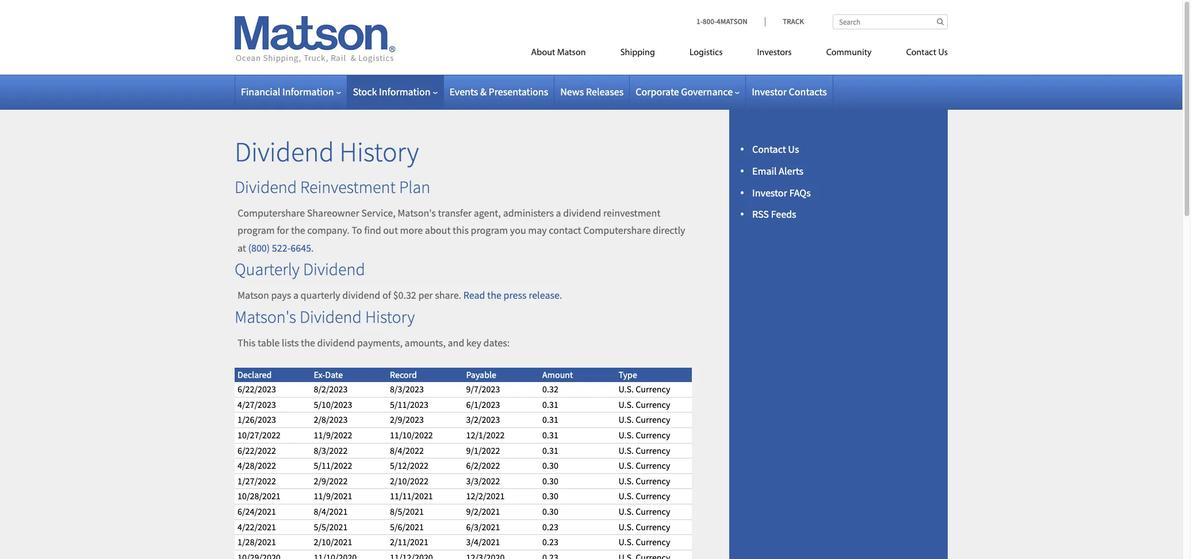 Task type: describe. For each thing, give the bounding box(es) containing it.
8/3/2023
[[390, 384, 424, 395]]

at
[[238, 242, 246, 255]]

1-800-4matson
[[697, 17, 748, 26]]

6/22/2022
[[238, 445, 276, 457]]

shareowner
[[307, 206, 359, 220]]

0 vertical spatial history
[[340, 135, 419, 169]]

1/28/2021
[[238, 537, 276, 548]]

contact us inside top menu navigation
[[907, 48, 948, 58]]

payments,
[[357, 337, 403, 350]]

&
[[480, 85, 487, 98]]

currency for 9/2/2021
[[636, 506, 671, 518]]

you
[[510, 224, 526, 237]]

u.s. currency for 9/2/2021
[[619, 506, 671, 518]]

u.s. for 12/2/2021
[[619, 491, 634, 502]]

currency for 9/7/2023
[[636, 384, 671, 395]]

quarterly
[[235, 259, 300, 280]]

information for stock information
[[379, 85, 431, 98]]

investor faqs
[[753, 186, 811, 199]]

u.s. currency for 6/2/2022
[[619, 460, 671, 472]]

800-
[[703, 17, 717, 26]]

0 horizontal spatial contact us link
[[753, 143, 799, 156]]

5/12/2022
[[390, 460, 429, 472]]

amount
[[543, 369, 573, 381]]

about matson link
[[514, 43, 603, 66]]

0.23 for 6/3/2021
[[543, 522, 559, 533]]

3/2/2023
[[466, 414, 500, 426]]

stock information link
[[353, 85, 438, 98]]

(800) 522-6645 .
[[248, 242, 314, 255]]

for
[[277, 224, 289, 237]]

u.s. for 6/2/2022
[[619, 460, 634, 472]]

u.s. for 9/7/2023
[[619, 384, 634, 395]]

rss feeds link
[[753, 208, 797, 221]]

this
[[453, 224, 469, 237]]

5/10/2023
[[314, 399, 352, 411]]

community
[[827, 48, 872, 58]]

5/11/2022
[[314, 460, 352, 472]]

information for financial information
[[282, 85, 334, 98]]

1 vertical spatial the
[[487, 289, 502, 302]]

the inside 'computershare shareowner service, matson's transfer agent, administers a dividend reinvestment program for the company. to find out more about this program you may contact computershare directly at'
[[291, 224, 305, 237]]

quarterly dividend
[[235, 259, 365, 280]]

quarterly
[[301, 289, 340, 302]]

press
[[504, 289, 527, 302]]

stock
[[353, 85, 377, 98]]

0 horizontal spatial contact
[[753, 143, 786, 156]]

currency for 12/2/2021
[[636, 491, 671, 502]]

community link
[[809, 43, 889, 66]]

0.30 for 9/2/2021
[[543, 506, 559, 518]]

u.s. currency for 12/2/2021
[[619, 491, 671, 502]]

ex-date
[[314, 369, 343, 381]]

4/22/2021
[[238, 522, 276, 533]]

computershare shareowner service, matson's transfer agent, administers a dividend reinvestment program for the company. to find out more about this program you may contact computershare directly at
[[238, 206, 686, 255]]

plan
[[399, 176, 430, 198]]

currency for 6/1/2023
[[636, 399, 671, 411]]

corporate governance link
[[636, 85, 740, 98]]

u.s. currency for 12/1/2022
[[619, 430, 671, 441]]

investors
[[757, 48, 792, 58]]

key
[[467, 337, 482, 350]]

matson's inside 'computershare shareowner service, matson's transfer agent, administers a dividend reinvestment program for the company. to find out more about this program you may contact computershare directly at'
[[398, 206, 436, 220]]

u.s. for 12/1/2022
[[619, 430, 634, 441]]

contact inside top menu navigation
[[907, 48, 937, 58]]

2/9/2022
[[314, 476, 348, 487]]

matson image
[[235, 16, 396, 63]]

transfer
[[438, 206, 472, 220]]

12/2/2021
[[466, 491, 505, 502]]

5/5/2021
[[314, 522, 348, 533]]

releases
[[586, 85, 624, 98]]

of
[[383, 289, 391, 302]]

dividend inside 'computershare shareowner service, matson's transfer agent, administers a dividend reinvestment program for the company. to find out more about this program you may contact computershare directly at'
[[563, 206, 601, 220]]

10/27/2022
[[238, 430, 281, 441]]

1 vertical spatial us
[[788, 143, 799, 156]]

currency for 3/4/2021
[[636, 537, 671, 548]]

6645
[[291, 242, 311, 255]]

4/28/2022
[[238, 460, 276, 472]]

presentations
[[489, 85, 548, 98]]

reinvestment
[[300, 176, 396, 198]]

0.30 for 6/2/2022
[[543, 460, 559, 472]]

currency for 6/2/2022
[[636, 460, 671, 472]]

investor contacts
[[752, 85, 827, 98]]

(800) 522-6645 link
[[248, 242, 311, 255]]

u.s. currency for 3/4/2021
[[619, 537, 671, 548]]

type
[[619, 369, 637, 381]]

$0.32 per
[[393, 289, 433, 302]]

12/1/2022
[[466, 430, 505, 441]]

lists
[[282, 337, 299, 350]]

declared
[[238, 369, 272, 381]]

stock information
[[353, 85, 431, 98]]

news releases
[[561, 85, 624, 98]]

2/10/2021
[[314, 537, 352, 548]]

directly
[[653, 224, 686, 237]]

0.31 for 6/1/2023
[[543, 399, 559, 411]]

may
[[528, 224, 547, 237]]

522-
[[272, 242, 291, 255]]

u.s. for 9/2/2021
[[619, 506, 634, 518]]

table
[[258, 337, 280, 350]]

email
[[753, 164, 777, 178]]

8/5/2021
[[390, 506, 424, 518]]

news releases link
[[561, 85, 624, 98]]

matson's dividend history
[[235, 306, 415, 328]]

1 vertical spatial computershare
[[584, 224, 651, 237]]

currency for 3/2/2023
[[636, 414, 671, 426]]

0 horizontal spatial matson's
[[235, 306, 296, 328]]



Task type: vqa. For each thing, say whether or not it's contained in the screenshot.
its
no



Task type: locate. For each thing, give the bounding box(es) containing it.
currency
[[636, 384, 671, 395], [636, 399, 671, 411], [636, 414, 671, 426], [636, 430, 671, 441], [636, 445, 671, 457], [636, 460, 671, 472], [636, 476, 671, 487], [636, 491, 671, 502], [636, 506, 671, 518], [636, 522, 671, 533], [636, 537, 671, 548]]

currency for 3/3/2022
[[636, 476, 671, 487]]

0 horizontal spatial information
[[282, 85, 334, 98]]

program
[[238, 224, 275, 237], [471, 224, 508, 237]]

0.31 for 12/1/2022
[[543, 430, 559, 441]]

u.s. for 9/1/2022
[[619, 445, 634, 457]]

u.s. for 3/4/2021
[[619, 537, 634, 548]]

11/10/2022
[[390, 430, 433, 441]]

the right for
[[291, 224, 305, 237]]

7 u.s. currency from the top
[[619, 476, 671, 487]]

3 u.s. from the top
[[619, 414, 634, 426]]

investor faqs link
[[753, 186, 811, 199]]

0 vertical spatial the
[[291, 224, 305, 237]]

2/10/2022
[[390, 476, 429, 487]]

1 horizontal spatial .
[[560, 289, 562, 302]]

8/2/2023
[[314, 384, 348, 395]]

out
[[383, 224, 398, 237]]

1 vertical spatial a
[[293, 289, 299, 302]]

u.s. currency for 3/3/2022
[[619, 476, 671, 487]]

the right lists on the bottom left
[[301, 337, 315, 350]]

matson left pays
[[238, 289, 269, 302]]

2 0.30 from the top
[[543, 476, 559, 487]]

currency for 12/1/2022
[[636, 430, 671, 441]]

dates:
[[484, 337, 510, 350]]

u.s. for 3/3/2022
[[619, 476, 634, 487]]

4matson
[[717, 17, 748, 26]]

3 u.s. currency from the top
[[619, 414, 671, 426]]

1 horizontal spatial matson's
[[398, 206, 436, 220]]

amounts,
[[405, 337, 446, 350]]

read the press release link
[[464, 289, 560, 302]]

0.23 for 3/4/2021
[[543, 537, 559, 548]]

0 horizontal spatial computershare
[[238, 206, 305, 220]]

dividend reinvestment plan
[[235, 176, 430, 198]]

1 u.s. from the top
[[619, 384, 634, 395]]

1 vertical spatial contact us link
[[753, 143, 799, 156]]

financial information
[[241, 85, 334, 98]]

matson's up the more
[[398, 206, 436, 220]]

2 currency from the top
[[636, 399, 671, 411]]

. right press
[[560, 289, 562, 302]]

0 vertical spatial investor
[[752, 85, 787, 98]]

3/4/2021
[[466, 537, 500, 548]]

0.31 for 9/1/2022
[[543, 445, 559, 457]]

dividend left of
[[343, 289, 380, 302]]

2 0.23 from the top
[[543, 537, 559, 548]]

email alerts link
[[753, 164, 804, 178]]

8 currency from the top
[[636, 491, 671, 502]]

dividend
[[563, 206, 601, 220], [343, 289, 380, 302], [317, 337, 355, 350]]

currency for 9/1/2022
[[636, 445, 671, 457]]

1 0.30 from the top
[[543, 460, 559, 472]]

1 0.23 from the top
[[543, 522, 559, 533]]

financial information link
[[241, 85, 341, 98]]

u.s. currency for 3/2/2023
[[619, 414, 671, 426]]

2 program from the left
[[471, 224, 508, 237]]

about matson
[[531, 48, 586, 58]]

about
[[531, 48, 555, 58]]

0 vertical spatial dividend
[[563, 206, 601, 220]]

1 vertical spatial matson's
[[235, 306, 296, 328]]

shipping
[[621, 48, 655, 58]]

contact us link down the "search" icon
[[889, 43, 948, 66]]

pays
[[271, 289, 291, 302]]

3 0.30 from the top
[[543, 491, 559, 502]]

10/28/2021
[[238, 491, 281, 502]]

computershare down reinvestment
[[584, 224, 651, 237]]

1 horizontal spatial a
[[556, 206, 561, 220]]

11 currency from the top
[[636, 537, 671, 548]]

11/9/2021
[[314, 491, 352, 502]]

rss
[[753, 208, 769, 221]]

0 vertical spatial contact us
[[907, 48, 948, 58]]

5 currency from the top
[[636, 445, 671, 457]]

2/11/2021
[[390, 537, 429, 548]]

search image
[[937, 18, 944, 25]]

2 information from the left
[[379, 85, 431, 98]]

1 vertical spatial contact
[[753, 143, 786, 156]]

currency for 6/3/2021
[[636, 522, 671, 533]]

matson inside top menu navigation
[[557, 48, 586, 58]]

5 u.s. from the top
[[619, 445, 634, 457]]

1 vertical spatial history
[[365, 306, 415, 328]]

0 horizontal spatial program
[[238, 224, 275, 237]]

0 vertical spatial contact
[[907, 48, 937, 58]]

1 vertical spatial investor
[[753, 186, 788, 199]]

6/2/2022
[[466, 460, 500, 472]]

us up alerts
[[788, 143, 799, 156]]

5 u.s. currency from the top
[[619, 445, 671, 457]]

3/3/2022
[[466, 476, 500, 487]]

investor contacts link
[[752, 85, 827, 98]]

dividend up contact
[[563, 206, 601, 220]]

4 0.31 from the top
[[543, 445, 559, 457]]

0 vertical spatial us
[[939, 48, 948, 58]]

8/3/2022
[[314, 445, 348, 457]]

10 u.s. from the top
[[619, 522, 634, 533]]

11/11/2021
[[390, 491, 433, 502]]

0 vertical spatial matson's
[[398, 206, 436, 220]]

contact up email
[[753, 143, 786, 156]]

11/9/2022
[[314, 430, 352, 441]]

0 horizontal spatial contact us
[[753, 143, 799, 156]]

4 u.s. from the top
[[619, 430, 634, 441]]

computershare up for
[[238, 206, 305, 220]]

dividend down matson's dividend history
[[317, 337, 355, 350]]

1 horizontal spatial contact us link
[[889, 43, 948, 66]]

investor down investors link
[[752, 85, 787, 98]]

9 u.s. currency from the top
[[619, 506, 671, 518]]

0 vertical spatial .
[[311, 242, 314, 255]]

u.s. currency for 9/7/2023
[[619, 384, 671, 395]]

news
[[561, 85, 584, 98]]

1 u.s. currency from the top
[[619, 384, 671, 395]]

6/1/2023
[[466, 399, 500, 411]]

contact
[[907, 48, 937, 58], [753, 143, 786, 156]]

investor up the "rss feeds" link
[[753, 186, 788, 199]]

3 0.31 from the top
[[543, 430, 559, 441]]

1 information from the left
[[282, 85, 334, 98]]

a up contact
[[556, 206, 561, 220]]

Search search field
[[833, 14, 948, 29]]

information right financial
[[282, 85, 334, 98]]

1 currency from the top
[[636, 384, 671, 395]]

0.30
[[543, 460, 559, 472], [543, 476, 559, 487], [543, 491, 559, 502], [543, 506, 559, 518]]

the right 'read'
[[487, 289, 502, 302]]

7 currency from the top
[[636, 476, 671, 487]]

1 vertical spatial 0.23
[[543, 537, 559, 548]]

matson's up table
[[235, 306, 296, 328]]

2 u.s. from the top
[[619, 399, 634, 411]]

u.s. for 6/1/2023
[[619, 399, 634, 411]]

1 horizontal spatial matson
[[557, 48, 586, 58]]

0 horizontal spatial us
[[788, 143, 799, 156]]

10 u.s. currency from the top
[[619, 522, 671, 533]]

2 vertical spatial the
[[301, 337, 315, 350]]

dividend for matson pays a quarterly dividend of $0.32 per share. read the press release .
[[343, 289, 380, 302]]

8/4/2022
[[390, 445, 424, 457]]

dividend for this table lists the dividend payments, amounts, and key dates:
[[317, 337, 355, 350]]

record
[[390, 369, 417, 381]]

events & presentations link
[[450, 85, 548, 98]]

4 currency from the top
[[636, 430, 671, 441]]

investor for investor faqs
[[753, 186, 788, 199]]

0 vertical spatial matson
[[557, 48, 586, 58]]

2 vertical spatial dividend
[[317, 337, 355, 350]]

information right stock
[[379, 85, 431, 98]]

contact down search search box
[[907, 48, 937, 58]]

program up the (800)
[[238, 224, 275, 237]]

3 currency from the top
[[636, 414, 671, 426]]

service,
[[362, 206, 396, 220]]

8 u.s. from the top
[[619, 491, 634, 502]]

8 u.s. currency from the top
[[619, 491, 671, 502]]

0 vertical spatial 0.23
[[543, 522, 559, 533]]

0.31 for 3/2/2023
[[543, 414, 559, 426]]

this
[[238, 337, 256, 350]]

u.s. currency for 6/3/2021
[[619, 522, 671, 533]]

9/2/2021
[[466, 506, 500, 518]]

6 u.s. from the top
[[619, 460, 634, 472]]

feeds
[[771, 208, 797, 221]]

1-
[[697, 17, 703, 26]]

4 u.s. currency from the top
[[619, 430, 671, 441]]

agent,
[[474, 206, 501, 220]]

1 horizontal spatial computershare
[[584, 224, 651, 237]]

0.30 for 3/3/2022
[[543, 476, 559, 487]]

financial
[[241, 85, 280, 98]]

administers
[[503, 206, 554, 220]]

history up reinvestment
[[340, 135, 419, 169]]

u.s. currency for 6/1/2023
[[619, 399, 671, 411]]

u.s. currency for 9/1/2022
[[619, 445, 671, 457]]

1 vertical spatial dividend
[[343, 289, 380, 302]]

0 vertical spatial a
[[556, 206, 561, 220]]

0 vertical spatial computershare
[[238, 206, 305, 220]]

ex-
[[314, 369, 325, 381]]

(800)
[[248, 242, 270, 255]]

1 0.31 from the top
[[543, 399, 559, 411]]

0.31
[[543, 399, 559, 411], [543, 414, 559, 426], [543, 430, 559, 441], [543, 445, 559, 457]]

u.s.
[[619, 384, 634, 395], [619, 399, 634, 411], [619, 414, 634, 426], [619, 430, 634, 441], [619, 445, 634, 457], [619, 460, 634, 472], [619, 476, 634, 487], [619, 491, 634, 502], [619, 506, 634, 518], [619, 522, 634, 533], [619, 537, 634, 548]]

6/24/2021
[[238, 506, 276, 518]]

logistics link
[[673, 43, 740, 66]]

u.s. for 3/2/2023
[[619, 414, 634, 426]]

9 u.s. from the top
[[619, 506, 634, 518]]

0 horizontal spatial matson
[[238, 289, 269, 302]]

0 horizontal spatial .
[[311, 242, 314, 255]]

governance
[[681, 85, 733, 98]]

1-800-4matson link
[[697, 17, 765, 26]]

us
[[939, 48, 948, 58], [788, 143, 799, 156]]

0 vertical spatial contact us link
[[889, 43, 948, 66]]

track
[[783, 17, 804, 26]]

0 horizontal spatial a
[[293, 289, 299, 302]]

5/11/2023
[[390, 399, 429, 411]]

6 u.s. currency from the top
[[619, 460, 671, 472]]

matson right about at left
[[557, 48, 586, 58]]

2 u.s. currency from the top
[[619, 399, 671, 411]]

contact us link
[[889, 43, 948, 66], [753, 143, 799, 156]]

release
[[529, 289, 560, 302]]

this table lists the dividend payments, amounts, and key dates:
[[238, 337, 510, 350]]

investor for investor contacts
[[752, 85, 787, 98]]

4 0.30 from the top
[[543, 506, 559, 518]]

1 horizontal spatial information
[[379, 85, 431, 98]]

contact us link up email alerts link
[[753, 143, 799, 156]]

1 vertical spatial .
[[560, 289, 562, 302]]

the
[[291, 224, 305, 237], [487, 289, 502, 302], [301, 337, 315, 350]]

11 u.s. from the top
[[619, 537, 634, 548]]

contact us down the "search" icon
[[907, 48, 948, 58]]

. down company. at left
[[311, 242, 314, 255]]

6 currency from the top
[[636, 460, 671, 472]]

program down agent,
[[471, 224, 508, 237]]

rss feeds
[[753, 208, 797, 221]]

1 horizontal spatial contact us
[[907, 48, 948, 58]]

9 currency from the top
[[636, 506, 671, 518]]

u.s. for 6/3/2021
[[619, 522, 634, 533]]

matson
[[557, 48, 586, 58], [238, 289, 269, 302]]

more
[[400, 224, 423, 237]]

1 horizontal spatial program
[[471, 224, 508, 237]]

6/3/2021
[[466, 522, 500, 533]]

1 horizontal spatial contact
[[907, 48, 937, 58]]

logistics
[[690, 48, 723, 58]]

11 u.s. currency from the top
[[619, 537, 671, 548]]

date
[[325, 369, 343, 381]]

1 vertical spatial matson
[[238, 289, 269, 302]]

1 vertical spatial contact us
[[753, 143, 799, 156]]

a inside 'computershare shareowner service, matson's transfer agent, administers a dividend reinvestment program for the company. to find out more about this program you may contact computershare directly at'
[[556, 206, 561, 220]]

1 horizontal spatial us
[[939, 48, 948, 58]]

top menu navigation
[[480, 43, 948, 66]]

None search field
[[833, 14, 948, 29]]

u.s. currency
[[619, 384, 671, 395], [619, 399, 671, 411], [619, 414, 671, 426], [619, 430, 671, 441], [619, 445, 671, 457], [619, 460, 671, 472], [619, 476, 671, 487], [619, 491, 671, 502], [619, 506, 671, 518], [619, 522, 671, 533], [619, 537, 671, 548]]

7 u.s. from the top
[[619, 476, 634, 487]]

a right pays
[[293, 289, 299, 302]]

history down of
[[365, 306, 415, 328]]

1/27/2022
[[238, 476, 276, 487]]

1 program from the left
[[238, 224, 275, 237]]

2 0.31 from the top
[[543, 414, 559, 426]]

us down the "search" icon
[[939, 48, 948, 58]]

events
[[450, 85, 478, 98]]

us inside top menu navigation
[[939, 48, 948, 58]]

shipping link
[[603, 43, 673, 66]]

0.30 for 12/2/2021
[[543, 491, 559, 502]]

corporate
[[636, 85, 679, 98]]

9/7/2023
[[466, 384, 500, 395]]

contact us up email alerts link
[[753, 143, 799, 156]]

share.
[[435, 289, 461, 302]]

10 currency from the top
[[636, 522, 671, 533]]



